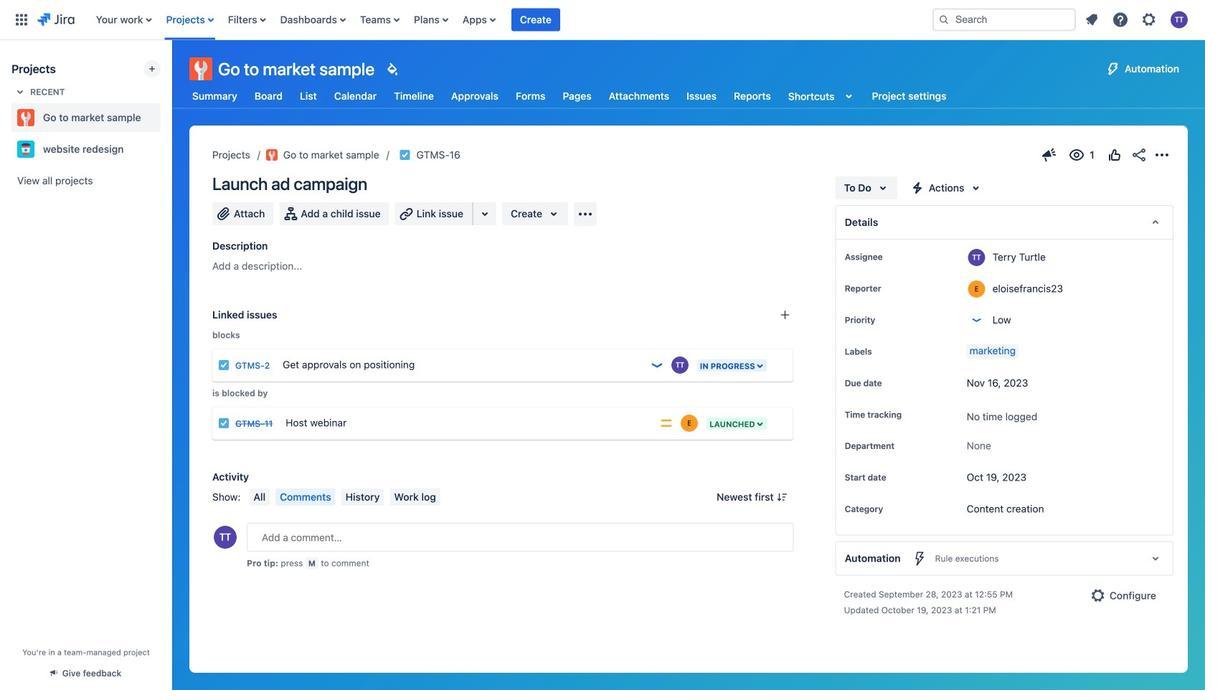 Task type: locate. For each thing, give the bounding box(es) containing it.
banner
[[0, 0, 1205, 40]]

list item
[[511, 0, 560, 40]]

settings image
[[1141, 11, 1158, 28]]

list
[[89, 0, 921, 40], [1079, 7, 1197, 33]]

add to starred image
[[156, 109, 174, 126]]

menu bar
[[246, 489, 443, 506]]

link an issue image
[[779, 309, 791, 321]]

tab list
[[181, 83, 958, 109]]

give feedback image
[[1041, 146, 1058, 164]]

actions image
[[1153, 146, 1171, 164]]

copy link to issue image
[[458, 148, 469, 160]]

set project background image
[[383, 60, 401, 77]]

None search field
[[933, 8, 1076, 31]]

jira image
[[37, 11, 74, 28], [37, 11, 74, 28]]

add to starred image
[[156, 141, 174, 158]]

automation image
[[1105, 60, 1122, 77]]

add app image
[[577, 206, 594, 223]]

collapse recent projects image
[[11, 83, 29, 100]]

primary element
[[9, 0, 921, 40]]

create project image
[[146, 63, 158, 75]]

priority: low image
[[650, 358, 664, 372]]

details element
[[835, 205, 1174, 240]]

link web pages and more image
[[476, 205, 494, 222]]

Add a comment… field
[[247, 523, 794, 552]]

go to market sample image
[[266, 149, 277, 161]]



Task type: describe. For each thing, give the bounding box(es) containing it.
issue type: task image
[[218, 417, 230, 429]]

your profile and settings image
[[1171, 11, 1188, 28]]

1 horizontal spatial list
[[1079, 7, 1197, 33]]

help image
[[1112, 11, 1129, 28]]

search image
[[938, 14, 950, 25]]

Search field
[[933, 8, 1076, 31]]

vote options: no one has voted for this issue yet. image
[[1106, 146, 1123, 164]]

appswitcher icon image
[[13, 11, 30, 28]]

notifications image
[[1083, 11, 1100, 28]]

task image
[[399, 149, 411, 161]]

0 horizontal spatial list
[[89, 0, 921, 40]]

priority: medium image
[[659, 416, 674, 430]]

issue type: task image
[[218, 359, 230, 371]]

automation element
[[835, 541, 1174, 576]]

sidebar navigation image
[[156, 57, 188, 86]]



Task type: vqa. For each thing, say whether or not it's contained in the screenshot.
topmost October
no



